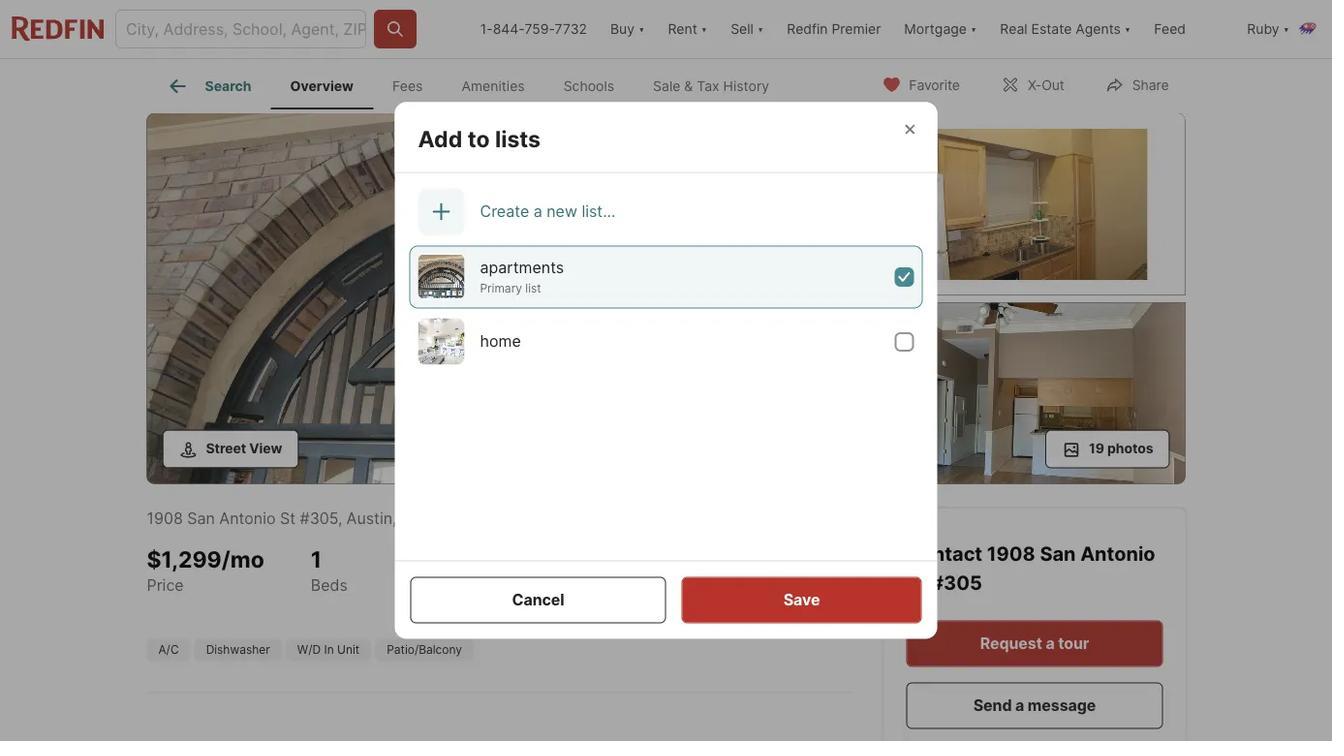 Task type: describe. For each thing, give the bounding box(es) containing it.
fees
[[392, 78, 423, 94]]

sale & tax history
[[653, 78, 769, 94]]

price
[[147, 576, 184, 595]]

antonio for 1908 san antonio st #305 , austin ,
[[219, 509, 276, 528]]

baths
[[394, 576, 436, 595]]

primary
[[480, 281, 522, 295]]

$1,299
[[147, 546, 222, 573]]

1-
[[480, 21, 493, 37]]

favorite
[[909, 77, 960, 93]]

1908 san antonio st #305 , austin ,
[[147, 509, 401, 528]]

x-
[[1028, 77, 1042, 93]]

history
[[723, 78, 769, 94]]

feed button
[[1142, 0, 1235, 58]]

$1,299 /mo price
[[147, 546, 264, 595]]

save button
[[682, 577, 922, 623]]

a for request
[[1046, 634, 1055, 653]]

austin
[[346, 509, 392, 528]]

apartments primary list
[[480, 258, 564, 295]]

schools
[[563, 78, 614, 94]]

street view button
[[162, 430, 299, 468]]

fees tab
[[373, 63, 442, 109]]

sale
[[653, 78, 680, 94]]

favorite button
[[865, 64, 976, 104]]

redfin premier button
[[775, 0, 893, 58]]

schools tab
[[544, 63, 634, 109]]

overview
[[290, 78, 354, 94]]

amenities
[[462, 78, 525, 94]]

1 for 1 baths
[[394, 546, 405, 573]]

overview tab
[[271, 63, 373, 109]]

759-
[[524, 21, 555, 37]]

1-844-759-7732 link
[[480, 21, 587, 37]]

1908 san antonio st #305
[[906, 542, 1155, 594]]

add
[[418, 125, 462, 153]]

send a message
[[973, 696, 1096, 715]]

message
[[1028, 696, 1096, 715]]

antonio for 1908 san antonio st #305
[[1080, 542, 1155, 565]]

w/d in unit
[[297, 643, 360, 657]]

san for 1908 san antonio st #305 , austin ,
[[187, 509, 215, 528]]

unit
[[337, 643, 360, 657]]

652
[[483, 546, 526, 573]]

cancel button
[[410, 577, 666, 623]]

1 , from the left
[[338, 509, 343, 528]]

in
[[324, 643, 334, 657]]

1 baths
[[394, 546, 436, 595]]

a for create
[[533, 202, 542, 221]]

out
[[1042, 77, 1064, 93]]

1 beds
[[311, 546, 348, 595]]

street view
[[206, 440, 282, 457]]

lists
[[495, 125, 541, 153]]

map entry image
[[754, 508, 851, 605]]

ft
[[506, 576, 521, 595]]

add to lists
[[418, 125, 541, 153]]

x-out
[[1028, 77, 1064, 93]]

x-out button
[[984, 64, 1081, 104]]

1-844-759-7732
[[480, 21, 587, 37]]

7732
[[555, 21, 587, 37]]

apartments
[[480, 258, 564, 277]]

patio/balcony
[[387, 643, 462, 657]]

contact
[[906, 542, 987, 565]]

19 photos
[[1089, 440, 1153, 457]]

apartments checkbox
[[895, 267, 914, 287]]

premier
[[832, 21, 881, 37]]

City, Address, School, Agent, ZIP search field
[[115, 10, 366, 48]]

search
[[205, 78, 251, 94]]



Task type: vqa. For each thing, say whether or not it's contained in the screenshot.
Price Change 4
no



Task type: locate. For each thing, give the bounding box(es) containing it.
1 horizontal spatial ,
[[392, 509, 397, 528]]

request
[[980, 634, 1042, 653]]

sq
[[483, 576, 502, 595]]

list box inside add to lists dialog
[[410, 247, 922, 376]]

1 horizontal spatial st
[[906, 571, 926, 594]]

1 horizontal spatial 1908
[[987, 542, 1035, 565]]

1 vertical spatial a
[[1046, 634, 1055, 653]]

cancel
[[512, 590, 564, 609]]

a left tour
[[1046, 634, 1055, 653]]

0 horizontal spatial san
[[187, 509, 215, 528]]

, up 1 baths
[[392, 509, 397, 528]]

request a tour button
[[906, 620, 1163, 667]]

a left new
[[533, 202, 542, 221]]

tab list
[[147, 59, 804, 109]]

&
[[684, 78, 693, 94]]

a/c
[[158, 643, 179, 657]]

#305 for 1908 san antonio st #305 , austin ,
[[300, 509, 338, 528]]

0 horizontal spatial antonio
[[219, 509, 276, 528]]

1 1 from the left
[[311, 546, 322, 573]]

st
[[280, 509, 296, 528], [906, 571, 926, 594]]

1 horizontal spatial 1
[[394, 546, 405, 573]]

tour
[[1058, 634, 1089, 653]]

1 inside 1 baths
[[394, 546, 405, 573]]

to
[[468, 125, 490, 153]]

1 vertical spatial #305
[[931, 571, 982, 594]]

0 vertical spatial a
[[533, 202, 542, 221]]

send
[[973, 696, 1012, 715]]

antonio
[[219, 509, 276, 528], [1080, 542, 1155, 565]]

create a new list... button
[[410, 181, 922, 243]]

2 horizontal spatial a
[[1046, 634, 1055, 653]]

redfin
[[787, 21, 828, 37]]

list box containing apartments
[[410, 247, 922, 376]]

list...
[[582, 202, 616, 221]]

#305 left austin
[[300, 509, 338, 528]]

san up $1,299
[[187, 509, 215, 528]]

a right send
[[1015, 696, 1024, 715]]

1 up baths
[[394, 546, 405, 573]]

0 horizontal spatial #305
[[300, 509, 338, 528]]

new
[[547, 202, 577, 221]]

#305
[[300, 509, 338, 528], [931, 571, 982, 594]]

tax
[[697, 78, 719, 94]]

st for 1908 san antonio st #305
[[906, 571, 926, 594]]

,
[[338, 509, 343, 528], [392, 509, 397, 528]]

1 vertical spatial st
[[906, 571, 926, 594]]

1 vertical spatial 1908
[[987, 542, 1035, 565]]

1908 for 1908 san antonio st #305 , austin ,
[[147, 509, 183, 528]]

2 vertical spatial a
[[1015, 696, 1024, 715]]

a
[[533, 202, 542, 221], [1046, 634, 1055, 653], [1015, 696, 1024, 715]]

create a new list...
[[480, 202, 616, 221]]

create
[[480, 202, 529, 221]]

tab list containing search
[[147, 59, 804, 109]]

photos
[[1107, 440, 1153, 457]]

san
[[187, 509, 215, 528], [1040, 542, 1076, 565]]

0 vertical spatial #305
[[300, 509, 338, 528]]

list
[[525, 281, 541, 295]]

0 horizontal spatial st
[[280, 509, 296, 528]]

amenities tab
[[442, 63, 544, 109]]

list box
[[410, 247, 922, 376]]

view
[[249, 440, 282, 457]]

user photo image
[[1297, 17, 1320, 41]]

search link
[[166, 75, 251, 98]]

request a tour
[[980, 634, 1089, 653]]

st for 1908 san antonio st #305 , austin ,
[[280, 509, 296, 528]]

st down contact
[[906, 571, 926, 594]]

save
[[783, 590, 820, 609]]

submit search image
[[385, 19, 405, 39]]

redfin premier
[[787, 21, 881, 37]]

add to lists element
[[418, 102, 564, 153]]

st inside 1908 san antonio st #305
[[906, 571, 926, 594]]

2 , from the left
[[392, 509, 397, 528]]

san inside 1908 san antonio st #305
[[1040, 542, 1076, 565]]

1
[[311, 546, 322, 573], [394, 546, 405, 573]]

#305 for 1908 san antonio st #305
[[931, 571, 982, 594]]

beds
[[311, 576, 348, 595]]

a inside 'button'
[[1015, 696, 1024, 715]]

1 for 1 beds
[[311, 546, 322, 573]]

1 horizontal spatial #305
[[931, 571, 982, 594]]

#305 inside 1908 san antonio st #305
[[931, 571, 982, 594]]

/mo
[[222, 546, 264, 573]]

1908
[[147, 509, 183, 528], [987, 542, 1035, 565]]

0 vertical spatial antonio
[[219, 509, 276, 528]]

1908 up request
[[987, 542, 1035, 565]]

1 horizontal spatial antonio
[[1080, 542, 1155, 565]]

st down view
[[280, 509, 296, 528]]

, left austin
[[338, 509, 343, 528]]

652 sq ft
[[483, 546, 526, 595]]

home
[[480, 332, 521, 351]]

0 horizontal spatial 1908
[[147, 509, 183, 528]]

photo of 5702 glenhollow path, austin, tx 78745 image
[[418, 318, 465, 365]]

a inside dialog
[[533, 202, 542, 221]]

a for send
[[1015, 696, 1024, 715]]

0 vertical spatial san
[[187, 509, 215, 528]]

dishwasher
[[206, 643, 270, 657]]

1908 inside 1908 san antonio st #305
[[987, 542, 1035, 565]]

1 vertical spatial antonio
[[1080, 542, 1155, 565]]

1908 for 1908 san antonio st #305
[[987, 542, 1035, 565]]

0 vertical spatial st
[[280, 509, 296, 528]]

19
[[1089, 440, 1104, 457]]

1 horizontal spatial a
[[1015, 696, 1024, 715]]

1908 up $1,299
[[147, 509, 183, 528]]

1 horizontal spatial san
[[1040, 542, 1076, 565]]

add to lists dialog
[[395, 102, 937, 639]]

feed
[[1154, 21, 1186, 37]]

844-
[[493, 21, 524, 37]]

home checkbox
[[895, 332, 914, 352]]

2 1 from the left
[[394, 546, 405, 573]]

street
[[206, 440, 246, 457]]

1 up beds on the bottom
[[311, 546, 322, 573]]

1 vertical spatial san
[[1040, 542, 1076, 565]]

antonio inside 1908 san antonio st #305
[[1080, 542, 1155, 565]]

share button
[[1089, 64, 1185, 104]]

image image
[[147, 113, 874, 484], [882, 113, 1185, 295], [882, 302, 1185, 484]]

1 inside "1 beds"
[[311, 546, 322, 573]]

sale & tax history tab
[[634, 63, 789, 109]]

w/d
[[297, 643, 321, 657]]

0 horizontal spatial 1
[[311, 546, 322, 573]]

san for 1908 san antonio st #305
[[1040, 542, 1076, 565]]

#305 down contact
[[931, 571, 982, 594]]

share
[[1132, 77, 1169, 93]]

0 vertical spatial 1908
[[147, 509, 183, 528]]

0 horizontal spatial ,
[[338, 509, 343, 528]]

send a message button
[[906, 682, 1163, 729]]

19 photos button
[[1045, 430, 1170, 468]]

photo of 1908 san antonio st #305 image
[[418, 253, 465, 300]]

san up tour
[[1040, 542, 1076, 565]]

0 horizontal spatial a
[[533, 202, 542, 221]]



